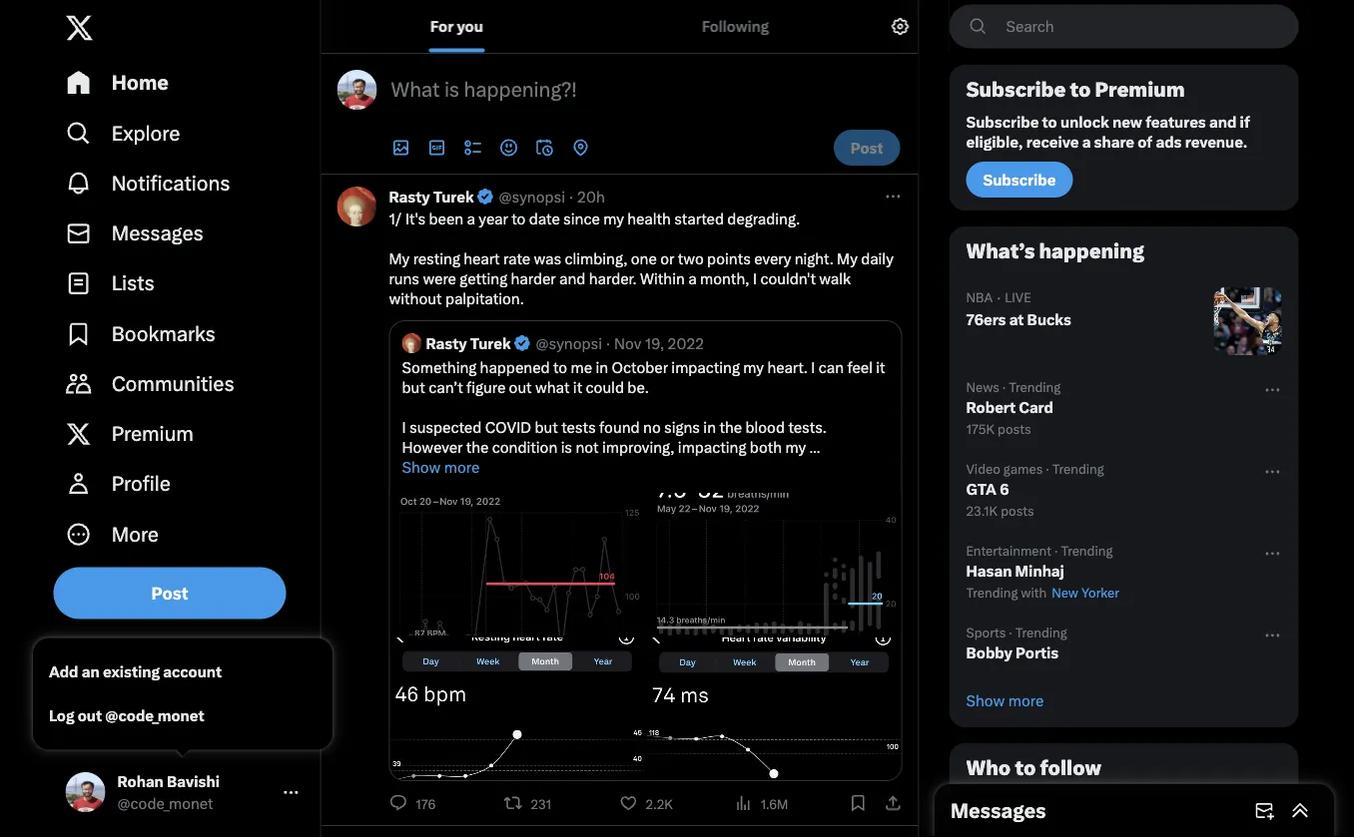 Task type: vqa. For each thing, say whether or not it's contained in the screenshot.
"·" related to Entertainment · Trending Hasan Minhaj Trending with New Yorker
yes



Task type: describe. For each thing, give the bounding box(es) containing it.
no
[[643, 418, 661, 436]]

· inside video games · trending gta 6 23.1k posts
[[1046, 461, 1049, 477]]

and inside subscribe to unlock new features and if eligible, receive a share of ads revenue.
[[1209, 113, 1237, 131]]

entertainment · trending hasan minhaj trending with new yorker
[[966, 543, 1119, 601]]

1.6m
[[761, 797, 788, 812]]

points
[[707, 250, 751, 268]]

trending for portis
[[1015, 625, 1067, 641]]

@synopsi for @synopsi · 20h
[[499, 188, 565, 206]]

my down "condition"
[[524, 458, 544, 476]]

entertainment
[[966, 543, 1052, 559]]

· for sports · trending bobby portis
[[1009, 625, 1012, 641]]

new
[[1112, 113, 1142, 131]]

lists link
[[53, 259, 312, 309]]

revenue.
[[1185, 133, 1248, 151]]

is inside something happened to me in october impacting my heart. i can feel it but can't figure out what it could be. i suspected covid but tests found no signs in the blood tests. however the condition is not improving, impacting both my performance and my sleep.
[[561, 438, 572, 456]]

@code_monet for bavishi
[[117, 795, 213, 813]]

something
[[402, 358, 477, 376]]

sports
[[966, 625, 1006, 641]]

not
[[576, 438, 599, 456]]

19,
[[645, 335, 664, 353]]

and inside something happened to me in october impacting my heart. i can feel it but can't figure out what it could be. i suspected covid but tests found no signs in the blood tests. however the condition is not improving, impacting both my performance and my sleep.
[[494, 458, 520, 476]]

for you
[[430, 17, 483, 35]]

subscribe link
[[966, 162, 1073, 198]]

home
[[112, 71, 169, 95]]

2 my from the left
[[837, 250, 858, 268]]

1 horizontal spatial show
[[966, 692, 1005, 710]]

live
[[1005, 290, 1031, 305]]

sports · trending bobby portis
[[966, 625, 1067, 662]]

2.2k button
[[619, 794, 681, 814]]

2 horizontal spatial i
[[811, 358, 815, 376]]

to for subscribe to unlock new features and if eligible, receive a share of ads revenue.
[[1042, 113, 1057, 131]]

communities link
[[53, 359, 312, 409]]

176 replies, 231 reposts, 2267 likes, 1160 bookmarks, 1639756 views group
[[389, 794, 902, 814]]

show more link
[[950, 675, 1298, 727]]

subscribe inside "link"
[[983, 171, 1056, 189]]

verified account image
[[476, 187, 495, 206]]

rasty turek for verified account image
[[389, 188, 474, 206]]

trending down hasan
[[966, 585, 1018, 601]]

0 horizontal spatial a
[[467, 210, 475, 228]]

walk
[[819, 270, 851, 288]]

76ers
[[966, 311, 1006, 329]]

one
[[631, 250, 657, 268]]

@synopsi for @synopsi · nov 19, 2022
[[536, 335, 602, 353]]

trending for minhaj
[[1061, 543, 1113, 559]]

kwon
[[1079, 806, 1119, 824]]

nba
[[966, 290, 993, 305]]

started
[[674, 210, 724, 228]]

climbing,
[[565, 250, 627, 268]]

were
[[423, 270, 456, 288]]

feel
[[847, 358, 873, 376]]

bavishi
[[167, 773, 220, 791]]

0 horizontal spatial the
[[466, 438, 489, 456]]

subscribe for subscribe to premium
[[966, 78, 1066, 102]]

1.6m link
[[734, 794, 796, 814]]

rasty for verified account image
[[389, 188, 430, 206]]

subscribe to premium
[[966, 78, 1185, 102]]

heart.
[[767, 358, 808, 376]]

rasty turek for verified account icon
[[426, 335, 511, 353]]

to inside something happened to me in october impacting my heart. i can feel it but can't figure out what it could be. i suspected covid but tests found no signs in the blood tests. however the condition is not improving, impacting both my performance and my sleep.
[[553, 358, 567, 376]]

with
[[1021, 585, 1047, 601]]

following link
[[593, 0, 878, 53]]

1 vertical spatial but
[[535, 418, 558, 436]]

what
[[535, 378, 570, 396]]

@synopsi link
[[499, 187, 565, 207]]

23.1k
[[966, 503, 998, 519]]

video games · trending gta 6 23.1k posts
[[966, 461, 1104, 519]]

my left heart.
[[743, 358, 764, 376]]

subscribe for subscribe to unlock new features and if eligible, receive a share of ads revenue.
[[966, 113, 1039, 131]]

add an existing account
[[49, 664, 222, 681]]

you
[[457, 17, 483, 35]]

performance
[[402, 458, 490, 476]]

post for post button
[[851, 139, 883, 157]]

condition
[[492, 438, 557, 456]]

0 vertical spatial but
[[402, 378, 425, 396]]

post for "post" link
[[151, 584, 188, 604]]

6
[[1000, 480, 1009, 498]]

1 vertical spatial it
[[573, 378, 582, 396]]

· for entertainment · trending hasan minhaj trending with new yorker
[[1054, 543, 1058, 559]]

to for who to follow
[[1015, 757, 1036, 781]]

an
[[82, 664, 100, 681]]

robert
[[966, 398, 1016, 416]]

1 vertical spatial more
[[1008, 692, 1044, 710]]

log
[[49, 707, 74, 725]]

follow
[[1040, 757, 1101, 781]]

add an existing account link
[[33, 651, 333, 694]]

0 vertical spatial it
[[876, 358, 885, 376]]

rasty for verified account icon
[[426, 335, 467, 353]]

Post text text field
[[391, 76, 900, 104]]

if
[[1240, 113, 1250, 131]]

couldn't
[[760, 270, 816, 288]]

and inside 1/ it's been a year to date since my health started degrading. my resting heart rate was climbing, one or two points every night. my daily runs were getting harder and harder. within a month, i couldn't walk without palpitation.
[[559, 270, 586, 288]]

1 horizontal spatial in
[[703, 418, 716, 436]]

nba · live 76ers at bucks
[[966, 289, 1071, 329]]

happened
[[480, 358, 550, 376]]

a inside subscribe to unlock new features and if eligible, receive a share of ads revenue.
[[1082, 133, 1091, 151]]

at
[[1009, 311, 1024, 329]]

blood
[[745, 418, 785, 436]]

post button
[[834, 130, 900, 166]]

follow
[[1221, 817, 1265, 834]]

1/ it's been a year to date since my health started degrading. my resting heart rate was climbing, one or two points every night. my daily runs were getting harder and harder. within a month, i couldn't walk without palpitation.
[[389, 210, 897, 308]]

subscribe to premium section
[[950, 66, 1298, 210]]

out inside something happened to me in october impacting my heart. i can feel it but can't figure out what it could be. i suspected covid but tests found no signs in the blood tests. however the condition is not improving, impacting both my performance and my sleep.
[[509, 378, 532, 396]]

communities
[[112, 372, 234, 396]]

been
[[429, 210, 463, 228]]

health
[[627, 210, 671, 228]]

1 vertical spatial messages
[[951, 799, 1046, 823]]

Search search field
[[949, 4, 1299, 48]]

more inside home timeline element
[[444, 458, 480, 476]]

bookmarks link
[[53, 309, 312, 359]]

improving,
[[602, 438, 675, 456]]

ads
[[1156, 133, 1182, 151]]

news · trending robert card 175k posts
[[966, 379, 1061, 437]]

turek for verified account icon
[[470, 335, 511, 353]]

explore link
[[53, 108, 312, 158]]

was
[[534, 250, 561, 268]]



Task type: locate. For each thing, give the bounding box(es) containing it.
1 horizontal spatial is
[[561, 438, 572, 456]]

1 vertical spatial premium
[[112, 422, 194, 446]]

0 horizontal spatial out
[[78, 707, 102, 725]]

@code_monet for out
[[105, 707, 204, 725]]

1 vertical spatial out
[[78, 707, 102, 725]]

follow button
[[1204, 810, 1282, 838]]

0 horizontal spatial but
[[402, 378, 425, 396]]

1 horizontal spatial show more
[[966, 692, 1044, 710]]

my up runs
[[389, 250, 410, 268]]

176
[[416, 797, 436, 812]]

2 vertical spatial a
[[688, 270, 697, 288]]

1 horizontal spatial premium
[[1095, 78, 1185, 102]]

· inside news · trending robert card 175k posts
[[1002, 379, 1006, 395]]

1 vertical spatial show
[[966, 692, 1005, 710]]

primary navigation
[[53, 58, 312, 560]]

sleep.
[[548, 458, 589, 476]]

woosuk kwon
[[1018, 806, 1119, 824]]

messages down notifications
[[112, 222, 203, 246]]

to up unlock
[[1070, 78, 1091, 102]]

20h
[[577, 188, 605, 206]]

to left me
[[553, 358, 567, 376]]

who to follow
[[966, 757, 1101, 781]]

rasty turek up been in the left of the page
[[389, 188, 474, 206]]

1 vertical spatial the
[[466, 438, 489, 456]]

who to follow section
[[950, 745, 1298, 838]]

1 horizontal spatial my
[[837, 250, 858, 268]]

for you link
[[321, 0, 593, 53]]

in up could on the top left of the page
[[596, 358, 608, 376]]

out down happened on the left
[[509, 378, 532, 396]]

Search query text field
[[994, 5, 1298, 47]]

1 horizontal spatial but
[[535, 418, 558, 436]]

· right games
[[1046, 461, 1049, 477]]

my inside 1/ it's been a year to date since my health started degrading. my resting heart rate was climbing, one or two points every night. my daily runs were getting harder and harder. within a month, i couldn't walk without palpitation.
[[603, 210, 624, 228]]

0 horizontal spatial show more
[[402, 458, 480, 476]]

to right who
[[1015, 757, 1036, 781]]

to right the year
[[511, 210, 526, 228]]

show down however
[[402, 458, 441, 476]]

@synopsi up date
[[499, 188, 565, 206]]

it right feel
[[876, 358, 885, 376]]

· for @synopsi · nov 19, 2022
[[606, 335, 610, 353]]

· left nov
[[606, 335, 610, 353]]

show
[[402, 458, 441, 476], [966, 692, 1005, 710]]

20h link
[[577, 187, 605, 207]]

0 horizontal spatial in
[[596, 358, 608, 376]]

profile link
[[53, 459, 312, 510]]

month,
[[700, 270, 749, 288]]

rasty turek link
[[389, 187, 495, 207]]

0 vertical spatial more
[[444, 458, 480, 476]]

1 vertical spatial turek
[[470, 335, 511, 353]]

harder.
[[589, 270, 637, 288]]

notifications
[[112, 171, 230, 195]]

@code_monet down add an existing account
[[105, 707, 204, 725]]

the left blood on the right of page
[[719, 418, 742, 436]]

· up minhaj
[[1054, 543, 1058, 559]]

0 vertical spatial rasty
[[389, 188, 430, 206]]

premium
[[1095, 78, 1185, 102], [112, 422, 194, 446]]

176 button
[[389, 794, 444, 814]]

but left can't
[[402, 378, 425, 396]]

subscribe inside subscribe to unlock new features and if eligible, receive a share of ads revenue.
[[966, 113, 1039, 131]]

1 vertical spatial i
[[811, 358, 815, 376]]

trending up the card
[[1009, 379, 1061, 395]]

harder
[[511, 270, 556, 288]]

0 horizontal spatial my
[[389, 250, 410, 268]]

messages link
[[53, 208, 312, 259]]

1 vertical spatial impacting
[[678, 438, 746, 456]]

premium up new on the right of the page
[[1095, 78, 1185, 102]]

turek up been in the left of the page
[[433, 188, 474, 206]]

post link
[[53, 568, 286, 620]]

· left live
[[997, 289, 1001, 307]]

my up walk
[[837, 250, 858, 268]]

my down tests.
[[785, 438, 806, 456]]

hasan
[[966, 562, 1012, 580]]

covid
[[485, 418, 531, 436]]

1 vertical spatial and
[[559, 270, 586, 288]]

0 horizontal spatial post
[[151, 584, 188, 604]]

happening?!
[[464, 78, 577, 102]]

0 vertical spatial impacting
[[671, 358, 740, 376]]

messages down who
[[951, 799, 1046, 823]]

show down the bobby
[[966, 692, 1005, 710]]

show more inside home timeline element
[[402, 458, 480, 476]]

· left 20h link
[[569, 188, 573, 206]]

i left can
[[811, 358, 815, 376]]

show inside home timeline element
[[402, 458, 441, 476]]

palpitation.
[[445, 290, 524, 308]]

@code_monet down rohan
[[117, 795, 213, 813]]

0 vertical spatial posts
[[998, 421, 1031, 437]]

i
[[753, 270, 757, 288], [811, 358, 815, 376], [402, 418, 406, 436]]

or
[[660, 250, 674, 268]]

bucks
[[1027, 311, 1071, 329]]

portis
[[1016, 644, 1059, 662]]

subscribe to unlock new features and if eligible, receive a share of ads revenue.
[[966, 113, 1253, 151]]

1 my from the left
[[389, 250, 410, 268]]

@code_monet inside rohan bavishi @code_monet
[[117, 795, 213, 813]]

it's
[[405, 210, 425, 228]]

· inside nba · live 76ers at bucks
[[997, 289, 1001, 307]]

1 horizontal spatial i
[[753, 270, 757, 288]]

0 horizontal spatial i
[[402, 418, 406, 436]]

1 horizontal spatial the
[[719, 418, 742, 436]]

posts down 6
[[1001, 503, 1034, 519]]

in right signs
[[703, 418, 716, 436]]

0 horizontal spatial show
[[402, 458, 441, 476]]

impacting down 2022 at top
[[671, 358, 740, 376]]

be.
[[627, 378, 649, 396]]

trending up new yorker link
[[1061, 543, 1113, 559]]

0 horizontal spatial and
[[494, 458, 520, 476]]

signs
[[664, 418, 700, 436]]

in
[[596, 358, 608, 376], [703, 418, 716, 436]]

within
[[640, 270, 685, 288]]

what
[[391, 78, 440, 102]]

tab list
[[321, 0, 878, 53]]

and up revenue.
[[1209, 113, 1237, 131]]

· for news · trending robert card 175k posts
[[1002, 379, 1006, 395]]

@synopsi
[[499, 188, 565, 206], [536, 335, 602, 353]]

new
[[1052, 585, 1079, 601]]

2 horizontal spatial a
[[1082, 133, 1091, 151]]

show more down the bobby
[[966, 692, 1044, 710]]

i inside 1/ it's been a year to date since my health started degrading. my resting heart rate was climbing, one or two points every night. my daily runs were getting harder and harder. within a month, i couldn't walk without palpitation.
[[753, 270, 757, 288]]

premium up profile
[[112, 422, 194, 446]]

is up sleep.
[[561, 438, 572, 456]]

trending right games
[[1052, 461, 1104, 477]]

lists
[[112, 272, 155, 296]]

a down two
[[688, 270, 697, 288]]

0 horizontal spatial more
[[444, 458, 480, 476]]

more down however
[[444, 458, 480, 476]]

messages inside primary "navigation"
[[112, 222, 203, 246]]

show more down however
[[402, 458, 480, 476]]

rohan bavishi @code_monet
[[117, 773, 220, 813]]

profile
[[112, 472, 171, 496]]

0 vertical spatial i
[[753, 270, 757, 288]]

0 vertical spatial and
[[1209, 113, 1237, 131]]

account
[[163, 664, 222, 681]]

bobby
[[966, 644, 1012, 662]]

verified account image
[[513, 334, 532, 353]]

2 vertical spatial subscribe
[[983, 171, 1056, 189]]

more down portis
[[1008, 692, 1044, 710]]

1 horizontal spatial post
[[851, 139, 883, 157]]

tab list inside home timeline element
[[321, 0, 878, 53]]

0 vertical spatial is
[[444, 78, 459, 102]]

my
[[389, 250, 410, 268], [837, 250, 858, 268]]

1 vertical spatial @code_monet
[[117, 795, 213, 813]]

trending for card
[[1009, 379, 1061, 395]]

log out @code_monet
[[49, 707, 204, 725]]

home link
[[53, 58, 312, 108]]

0 vertical spatial show
[[402, 458, 441, 476]]

0 vertical spatial the
[[719, 418, 742, 436]]

· inside sports · trending bobby portis
[[1009, 625, 1012, 641]]

who
[[966, 757, 1011, 781]]

home timeline element
[[321, 0, 918, 838]]

premium inside premium link
[[112, 422, 194, 446]]

0 horizontal spatial it
[[573, 378, 582, 396]]

add
[[49, 664, 78, 681]]

bookmarks
[[112, 322, 216, 346]]

trending inside news · trending robert card 175k posts
[[1009, 379, 1061, 395]]

trending
[[1009, 379, 1061, 395], [1052, 461, 1104, 477], [1061, 543, 1113, 559], [966, 585, 1018, 601], [1015, 625, 1067, 641]]

1 vertical spatial rasty turek
[[426, 335, 511, 353]]

0 vertical spatial out
[[509, 378, 532, 396]]

0 horizontal spatial is
[[444, 78, 459, 102]]

2022
[[668, 335, 704, 353]]

out right log
[[78, 707, 102, 725]]

notifications link
[[53, 158, 312, 208]]

1 vertical spatial @synopsi
[[536, 335, 602, 353]]

· inside entertainment · trending hasan minhaj trending with new yorker
[[1054, 543, 1058, 559]]

1 horizontal spatial and
[[559, 270, 586, 288]]

trending up portis
[[1015, 625, 1067, 641]]

1 vertical spatial post
[[151, 584, 188, 604]]

0 vertical spatial messages
[[112, 222, 203, 246]]

1 vertical spatial posts
[[1001, 503, 1034, 519]]

premium link
[[53, 409, 312, 459]]

post
[[851, 139, 883, 157], [151, 584, 188, 604]]

1 vertical spatial rasty
[[426, 335, 467, 353]]

posts down the card
[[998, 421, 1031, 437]]

posts inside news · trending robert card 175k posts
[[998, 421, 1031, 437]]

0 horizontal spatial premium
[[112, 422, 194, 446]]

1 vertical spatial in
[[703, 418, 716, 436]]

but up "condition"
[[535, 418, 558, 436]]

i down every
[[753, 270, 757, 288]]

impacting
[[671, 358, 740, 376], [678, 438, 746, 456]]

can
[[819, 358, 844, 376]]

2 vertical spatial and
[[494, 458, 520, 476]]

is right the what
[[444, 78, 459, 102]]

receive
[[1026, 133, 1079, 151]]

features
[[1146, 113, 1206, 131]]

tests.
[[788, 418, 827, 436]]

1 horizontal spatial more
[[1008, 692, 1044, 710]]

a down unlock
[[1082, 133, 1091, 151]]

0 vertical spatial show more
[[402, 458, 480, 476]]

to inside "section"
[[1015, 757, 1036, 781]]

and down "condition"
[[494, 458, 520, 476]]

0 vertical spatial premium
[[1095, 78, 1185, 102]]

1 horizontal spatial messages
[[951, 799, 1046, 823]]

video
[[966, 461, 1001, 477]]

0 vertical spatial a
[[1082, 133, 1091, 151]]

both
[[750, 438, 782, 456]]

and down climbing,
[[559, 270, 586, 288]]

degrading.
[[727, 210, 800, 228]]

rasty up it's
[[389, 188, 430, 206]]

to inside subscribe to unlock new features and if eligible, receive a share of ads revenue.
[[1042, 113, 1057, 131]]

without
[[389, 290, 442, 308]]

impacting down signs
[[678, 438, 746, 456]]

0 vertical spatial post
[[851, 139, 883, 157]]

0 vertical spatial rasty turek
[[389, 188, 474, 206]]

posts
[[998, 421, 1031, 437], [1001, 503, 1034, 519]]

my down 20h
[[603, 210, 624, 228]]

premium inside subscribe to premium section
[[1095, 78, 1185, 102]]

suspected
[[409, 418, 482, 436]]

1 vertical spatial subscribe
[[966, 113, 1039, 131]]

rasty turek up something on the left of page
[[426, 335, 511, 353]]

1 vertical spatial is
[[561, 438, 572, 456]]

1 vertical spatial show more
[[966, 692, 1044, 710]]

2 vertical spatial i
[[402, 418, 406, 436]]

to up the receive
[[1042, 113, 1057, 131]]

rasty
[[389, 188, 430, 206], [426, 335, 467, 353]]

1 horizontal spatial out
[[509, 378, 532, 396]]

@synopsi up me
[[536, 335, 602, 353]]

runs
[[389, 270, 419, 288]]

0 vertical spatial subscribe
[[966, 78, 1066, 102]]

0 vertical spatial @synopsi
[[499, 188, 565, 206]]

2.2k
[[646, 797, 673, 812]]

my
[[603, 210, 624, 228], [743, 358, 764, 376], [785, 438, 806, 456], [524, 458, 544, 476]]

the down covid on the left of the page
[[466, 438, 489, 456]]

1 horizontal spatial a
[[688, 270, 697, 288]]

0 horizontal spatial messages
[[112, 222, 203, 246]]

@synopsi · 20h
[[499, 188, 605, 206]]

figure
[[466, 378, 505, 396]]

trending inside video games · trending gta 6 23.1k posts
[[1052, 461, 1104, 477]]

rasty up something on the left of page
[[426, 335, 467, 353]]

0 vertical spatial turek
[[433, 188, 474, 206]]

but
[[402, 378, 425, 396], [535, 418, 558, 436]]

· right 'news'
[[1002, 379, 1006, 395]]

0 vertical spatial in
[[596, 358, 608, 376]]

and
[[1209, 113, 1237, 131], [559, 270, 586, 288], [494, 458, 520, 476]]

it down me
[[573, 378, 582, 396]]

· right 'sports'
[[1009, 625, 1012, 641]]

tab list containing for you
[[321, 0, 878, 53]]

posts inside video games · trending gta 6 23.1k posts
[[1001, 503, 1034, 519]]

· for @synopsi · 20h
[[569, 188, 573, 206]]

1 horizontal spatial it
[[876, 358, 885, 376]]

to inside 1/ it's been a year to date since my health started degrading. my resting heart rate was climbing, one or two points every night. my daily runs were getting harder and harder. within a month, i couldn't walk without palpitation.
[[511, 210, 526, 228]]

following
[[702, 17, 769, 35]]

turek for verified account image
[[433, 188, 474, 206]]

turek left verified account icon
[[470, 335, 511, 353]]

unlock
[[1060, 113, 1109, 131]]

messages
[[112, 222, 203, 246], [951, 799, 1046, 823]]

post inside button
[[851, 139, 883, 157]]

to for subscribe to premium
[[1070, 78, 1091, 102]]

0 vertical spatial @code_monet
[[105, 707, 204, 725]]

2 horizontal spatial and
[[1209, 113, 1237, 131]]

1 vertical spatial a
[[467, 210, 475, 228]]

a left the year
[[467, 210, 475, 228]]

however
[[402, 438, 463, 456]]

daily
[[861, 250, 894, 268]]

what is happening?!
[[391, 78, 577, 102]]

october
[[612, 358, 668, 376]]

· for nba · live 76ers at bucks
[[997, 289, 1001, 307]]

trending inside sports · trending bobby portis
[[1015, 625, 1067, 641]]

i up however
[[402, 418, 406, 436]]



